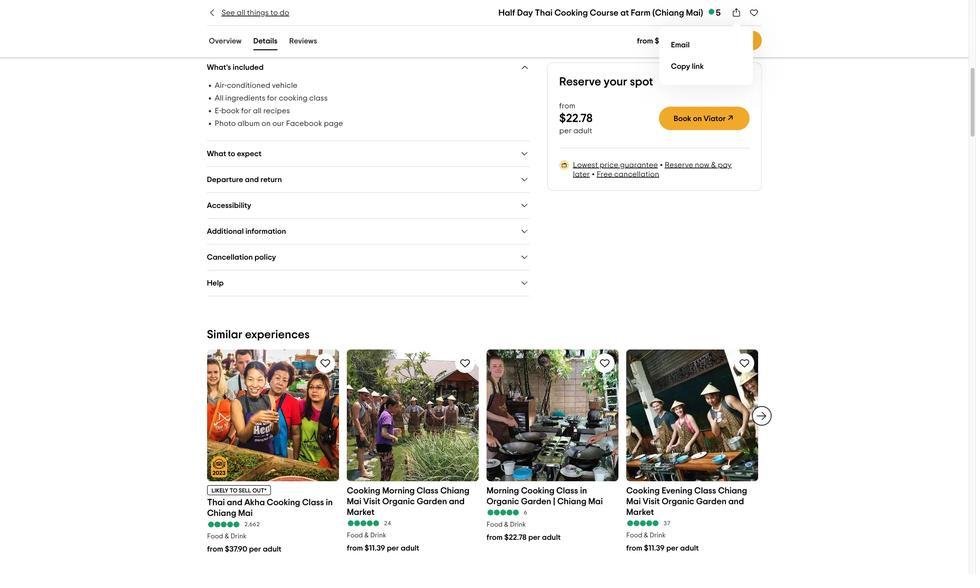 Task type: locate. For each thing, give the bounding box(es) containing it.
class inside cooking evening class chiang mai visit organic garden and market
[[694, 487, 716, 496]]

garden inside cooking evening class chiang mai visit organic garden and market
[[696, 498, 727, 506]]

0 horizontal spatial organic
[[382, 498, 415, 506]]

what's
[[207, 63, 231, 71]]

market inside cooking evening class chiang mai visit organic garden and market
[[626, 508, 654, 517]]

1 $11.39 from the left
[[365, 545, 385, 552]]

thai
[[535, 8, 553, 17], [207, 499, 225, 508]]

1 garden from the left
[[417, 498, 447, 506]]

garden up 6
[[521, 498, 551, 506]]

to left do
[[271, 9, 278, 17]]

from $11.39 per adult for cooking morning class chiang mai visit organic garden and market
[[347, 545, 419, 552]]

save to a trip image for morning cooking class in organic garden | chiang mai
[[599, 358, 611, 369]]

do
[[280, 9, 289, 17]]

from $11.39 per adult
[[347, 545, 419, 552], [626, 545, 699, 552]]

for down ingredients
[[241, 107, 251, 115]]

price
[[600, 161, 619, 169]]

0 horizontal spatial for
[[241, 107, 251, 115]]

for
[[267, 94, 277, 102], [241, 107, 251, 115]]

organic for cooking evening class chiang mai visit organic garden and market
[[662, 498, 694, 506]]

cancellation policy button
[[207, 253, 530, 262]]

from $22.78 per adult down 6
[[487, 534, 561, 542]]

lowest price guarantee
[[573, 161, 658, 169]]

drink for cooking morning class chiang mai visit organic garden and market
[[370, 532, 386, 539]]

conditioned
[[227, 82, 270, 89]]

drink for cooking evening class chiang mai visit organic garden and market
[[650, 532, 666, 539]]

1 vertical spatial in
[[326, 499, 333, 508]]

& down the 5.0 of 5 bubbles. 37 reviews element at the bottom
[[644, 532, 648, 539]]

chiang
[[440, 487, 469, 496], [718, 487, 747, 496], [557, 498, 586, 506], [207, 509, 236, 518]]

now
[[695, 161, 710, 169]]

drink down '37' at the right bottom of page
[[650, 532, 666, 539]]

akha
[[244, 499, 265, 508]]

reserve your spot
[[559, 76, 653, 88]]

(chiang
[[653, 8, 684, 17]]

food for cooking morning class chiang mai visit organic garden and market
[[347, 532, 363, 539]]

2 horizontal spatial organic
[[662, 498, 694, 506]]

0 horizontal spatial reserve
[[559, 76, 601, 88]]

class for evening
[[694, 487, 716, 496]]

save to a trip image for cooking morning class chiang mai visit organic garden and market
[[459, 358, 471, 369]]

1 horizontal spatial $22.78
[[559, 113, 593, 124]]

0 vertical spatial in
[[580, 487, 587, 496]]

reserve for now
[[665, 161, 694, 169]]

$11.39 down 24
[[365, 545, 385, 552]]

thai right day
[[535, 8, 553, 17]]

adult
[[574, 127, 592, 135], [542, 534, 561, 542], [401, 545, 419, 552], [680, 545, 699, 552], [263, 546, 281, 554]]

1 horizontal spatial organic
[[487, 498, 519, 506]]

morning
[[382, 487, 415, 496], [487, 487, 519, 496]]

drink
[[510, 522, 526, 529], [370, 532, 386, 539], [650, 532, 666, 539], [230, 534, 246, 541]]

market for cooking evening class chiang mai visit organic garden and market
[[626, 508, 654, 517]]

$22.78 down 6
[[504, 534, 527, 542]]

1 morning from the left
[[382, 487, 415, 496]]

all right see
[[237, 9, 245, 17]]

0 horizontal spatial morning
[[382, 487, 415, 496]]

save to a trip image
[[739, 358, 750, 369]]

for up recipes
[[267, 94, 277, 102]]

adult down 5.0 of 5 bubbles. 6 reviews element
[[542, 534, 561, 542]]

and inside cooking evening class chiang mai visit organic garden and market
[[728, 498, 744, 506]]

all
[[215, 94, 224, 102]]

$11.39
[[365, 545, 385, 552], [644, 545, 665, 552]]

on inside book on viator link
[[693, 115, 702, 122]]

organic inside cooking evening class chiang mai visit organic garden and market
[[662, 498, 694, 506]]

1 vertical spatial $22.78
[[559, 113, 593, 124]]

class inside cooking morning class chiang mai visit organic garden and market
[[417, 487, 438, 496]]

from $11.39 per adult for cooking evening class chiang mai visit organic garden and market
[[626, 545, 699, 552]]

from $22.78
[[637, 37, 677, 45]]

food & drink down 6
[[487, 522, 526, 529]]

& for cooking evening class chiang mai visit organic garden and market
[[644, 532, 648, 539]]

1 vertical spatial reserve
[[665, 161, 694, 169]]

2023
[[230, 37, 247, 45]]

menu
[[660, 26, 753, 85]]

1 horizontal spatial reserve
[[665, 161, 694, 169]]

1 from $11.39 per adult from the left
[[347, 545, 419, 552]]

0 vertical spatial for
[[267, 94, 277, 102]]

drink down 6
[[510, 522, 526, 529]]

& up $37.90 on the bottom of page
[[225, 534, 229, 541]]

1 visit from the left
[[363, 498, 380, 506]]

0 horizontal spatial $11.39
[[365, 545, 385, 552]]

help button
[[207, 279, 530, 288]]

& down 5.0 of 5 bubbles. 6 reviews element
[[504, 522, 509, 529]]

adult down 5.0 of 5 bubbles. 24 reviews element
[[401, 545, 419, 552]]

drink down 24
[[370, 532, 386, 539]]

0 vertical spatial reserve
[[559, 76, 601, 88]]

market inside cooking morning class chiang mai visit organic garden and market
[[347, 508, 374, 517]]

tab list containing overview
[[195, 32, 331, 52]]

3 organic from the left
[[662, 498, 694, 506]]

evening
[[662, 487, 692, 496]]

free
[[597, 170, 613, 178]]

2 garden from the left
[[521, 498, 551, 506]]

class up 5.0 of 5 bubbles. 24 reviews element
[[417, 487, 438, 496]]

on left 'our'
[[262, 120, 271, 128]]

save to a trip image for likely to sell out*
[[319, 358, 331, 369]]

visit inside cooking evening class chiang mai visit organic garden and market
[[643, 498, 660, 506]]

per for cooking evening class chiang mai visit organic garden and market
[[666, 545, 678, 552]]

organic inside "morning cooking class in organic garden | chiang mai"
[[487, 498, 519, 506]]

tab list
[[195, 32, 331, 52]]

visit up 5.0 of 5 bubbles. 24 reviews element
[[363, 498, 380, 506]]

1 vertical spatial all
[[253, 107, 262, 115]]

$11.39 for cooking morning class chiang mai visit organic garden and market
[[365, 545, 385, 552]]

additional information
[[207, 227, 286, 235]]

and
[[245, 176, 259, 184], [449, 498, 465, 506], [728, 498, 744, 506], [227, 499, 242, 508]]

0 horizontal spatial thai
[[207, 499, 225, 508]]

2 horizontal spatial garden
[[696, 498, 727, 506]]

& for cooking morning class chiang mai visit organic garden and market
[[364, 532, 369, 539]]

organic
[[382, 498, 415, 506], [487, 498, 519, 506], [662, 498, 694, 506]]

1 organic from the left
[[382, 498, 415, 506]]

& down 5.0 of 5 bubbles. 24 reviews element
[[364, 532, 369, 539]]

0 horizontal spatial garden
[[417, 498, 447, 506]]

market
[[347, 508, 374, 517], [626, 508, 654, 517]]

save to a trip image
[[749, 8, 759, 18], [319, 358, 331, 369], [459, 358, 471, 369], [599, 358, 611, 369]]

1 horizontal spatial garden
[[521, 498, 551, 506]]

2 organic from the left
[[487, 498, 519, 506]]

1 horizontal spatial to
[[271, 9, 278, 17]]

visit up the 5.0 of 5 bubbles. 37 reviews element at the bottom
[[643, 498, 660, 506]]

morning inside "morning cooking class in organic garden | chiang mai"
[[487, 487, 519, 496]]

on right book
[[693, 115, 702, 122]]

0 horizontal spatial visit
[[363, 498, 380, 506]]

0 horizontal spatial market
[[347, 508, 374, 517]]

0 vertical spatial $22.78
[[655, 37, 677, 45]]

food & drink
[[487, 522, 526, 529], [347, 532, 386, 539], [626, 532, 666, 539], [207, 534, 246, 541]]

what's included
[[207, 63, 264, 71]]

cooking inside likely to sell out* thai and akha cooking class in chiang mai
[[267, 499, 300, 508]]

$22.78 down (chiang
[[655, 37, 677, 45]]

book on viator link
[[659, 107, 750, 130]]

and inside cooking morning class chiang mai visit organic garden and market
[[449, 498, 465, 506]]

class for cooking
[[556, 487, 578, 496]]

course
[[590, 8, 619, 17]]

food
[[487, 522, 503, 529], [347, 532, 363, 539], [626, 532, 642, 539], [207, 534, 223, 541]]

from $22.78 per adult up lowest
[[559, 102, 593, 135]]

$11.39 down '37' at the right bottom of page
[[644, 545, 665, 552]]

1 horizontal spatial market
[[626, 508, 654, 517]]

cooking
[[555, 8, 588, 17], [347, 487, 380, 496], [521, 487, 554, 496], [626, 487, 660, 496], [267, 499, 300, 508]]

5
[[716, 8, 721, 17]]

facebook
[[286, 120, 322, 128]]

&
[[711, 161, 716, 169], [504, 522, 509, 529], [364, 532, 369, 539], [644, 532, 648, 539], [225, 534, 229, 541]]

garden up the 5.0 of 5 bubbles. 37 reviews element at the bottom
[[696, 498, 727, 506]]

what to expect
[[207, 150, 262, 158]]

class up 5.0 of 5 bubbles. 2,662 reviews 'element'
[[302, 499, 324, 508]]

1 horizontal spatial on
[[693, 115, 702, 122]]

garden up 5.0 of 5 bubbles. 24 reviews element
[[417, 498, 447, 506]]

1 vertical spatial to
[[228, 150, 235, 158]]

3 garden from the left
[[696, 498, 727, 506]]

reviews button
[[287, 34, 319, 50]]

chiang inside "morning cooking class in organic garden | chiang mai"
[[557, 498, 586, 506]]

2 morning from the left
[[487, 487, 519, 496]]

adult down the 5.0 of 5 bubbles. 37 reviews element at the bottom
[[680, 545, 699, 552]]

likely to sell out* thai and akha cooking class in chiang mai
[[207, 488, 333, 518]]

1 horizontal spatial morning
[[487, 487, 519, 496]]

5.0 of 5 bubbles. 2,662 reviews element
[[207, 522, 339, 529]]

air-conditioned vehicle all ingredients for cooking class e-book for all recipes photo album on our facebook page
[[215, 82, 343, 128]]

0 horizontal spatial on
[[262, 120, 271, 128]]

from
[[637, 37, 653, 45], [559, 102, 576, 110], [487, 534, 503, 542], [347, 545, 363, 552], [626, 545, 642, 552], [207, 546, 223, 554]]

1 vertical spatial thai
[[207, 499, 225, 508]]

1 vertical spatial for
[[241, 107, 251, 115]]

reserve left "now"
[[665, 161, 694, 169]]

2 from $11.39 per adult from the left
[[626, 545, 699, 552]]

0 horizontal spatial to
[[228, 150, 235, 158]]

share image
[[732, 8, 742, 18]]

0 horizontal spatial in
[[326, 499, 333, 508]]

additional information button
[[207, 227, 530, 237]]

& inside the reserve now & pay later
[[711, 161, 716, 169]]

all up album
[[253, 107, 262, 115]]

cancellation
[[207, 253, 253, 261]]

1 horizontal spatial all
[[253, 107, 262, 115]]

free cancellation button
[[597, 170, 659, 178]]

previous image
[[201, 411, 213, 422]]

1 horizontal spatial for
[[267, 94, 277, 102]]

2 visit from the left
[[643, 498, 660, 506]]

garden inside cooking morning class chiang mai visit organic garden and market
[[417, 498, 447, 506]]

per for cooking morning class chiang mai visit organic garden and market
[[387, 545, 399, 552]]

visit
[[363, 498, 380, 506], [643, 498, 660, 506]]

1 market from the left
[[347, 508, 374, 517]]

and inside 'dropdown button'
[[245, 176, 259, 184]]

organic inside cooking morning class chiang mai visit organic garden and market
[[382, 498, 415, 506]]

0 vertical spatial thai
[[535, 8, 553, 17]]

see
[[222, 9, 235, 17]]

class inside "morning cooking class in organic garden | chiang mai"
[[556, 487, 578, 496]]

2 vertical spatial $22.78
[[504, 534, 527, 542]]

food & drink for cooking morning class chiang mai visit organic garden and market
[[347, 532, 386, 539]]

class right evening
[[694, 487, 716, 496]]

thai down likely
[[207, 499, 225, 508]]

& left pay
[[711, 161, 716, 169]]

chiang inside likely to sell out* thai and akha cooking class in chiang mai
[[207, 509, 236, 518]]

return
[[261, 176, 282, 184]]

reserve inside the reserve now & pay later
[[665, 161, 694, 169]]

1 horizontal spatial $11.39
[[644, 545, 665, 552]]

reserve left your
[[559, 76, 601, 88]]

from $11.39 per adult down 24
[[347, 545, 419, 552]]

reserve now & pay later button
[[573, 161, 732, 178]]

details button
[[251, 34, 280, 50]]

to right what
[[228, 150, 235, 158]]

book on viator
[[674, 115, 726, 122]]

visit inside cooking morning class chiang mai visit organic garden and market
[[363, 498, 380, 506]]

food & drink down 24
[[347, 532, 386, 539]]

from $11.39 per adult down '37' at the right bottom of page
[[626, 545, 699, 552]]

food & drink down '37' at the right bottom of page
[[626, 532, 666, 539]]

per
[[559, 127, 572, 135], [528, 534, 540, 542], [387, 545, 399, 552], [666, 545, 678, 552], [249, 546, 261, 554]]

copy link
[[671, 63, 704, 70]]

cooking inside "morning cooking class in organic garden | chiang mai"
[[521, 487, 554, 496]]

2 market from the left
[[626, 508, 654, 517]]

additional
[[207, 227, 244, 235]]

all
[[237, 9, 245, 17], [253, 107, 262, 115]]

$37.90
[[225, 546, 247, 554]]

2 $11.39 from the left
[[644, 545, 665, 552]]

0 vertical spatial all
[[237, 9, 245, 17]]

1 horizontal spatial visit
[[643, 498, 660, 506]]

$22.78 up lowest
[[559, 113, 593, 124]]

5.0 of 5 bubbles. 24 reviews element
[[347, 520, 479, 527]]

in inside "morning cooking class in organic garden | chiang mai"
[[580, 487, 587, 496]]

1 horizontal spatial thai
[[535, 8, 553, 17]]

reviews
[[289, 37, 317, 45]]

class up 5.0 of 5 bubbles. 6 reviews element
[[556, 487, 578, 496]]

food & drink for morning cooking class in organic garden | chiang mai
[[487, 522, 526, 529]]

1 horizontal spatial from $11.39 per adult
[[626, 545, 699, 552]]

1 horizontal spatial in
[[580, 487, 587, 496]]

0 horizontal spatial from $11.39 per adult
[[347, 545, 419, 552]]



Task type: describe. For each thing, give the bounding box(es) containing it.
5.0 of 5 bubbles. 37 reviews element
[[626, 520, 758, 527]]

morning cooking class in organic garden | chiang mai
[[487, 487, 603, 506]]

viator
[[704, 115, 726, 122]]

class
[[309, 94, 328, 102]]

your
[[604, 76, 628, 88]]

album
[[238, 120, 260, 128]]

likely
[[211, 488, 228, 494]]

sell
[[239, 488, 251, 494]]

6
[[524, 510, 527, 516]]

class inside likely to sell out* thai and akha cooking class in chiang mai
[[302, 499, 324, 508]]

free cancellation
[[597, 170, 659, 178]]

5.0 of 5 bubbles. 6 reviews element
[[487, 510, 618, 517]]

farm
[[631, 8, 651, 17]]

book
[[221, 107, 240, 115]]

things
[[247, 9, 269, 17]]

departure
[[207, 176, 243, 184]]

drink up $37.90 on the bottom of page
[[230, 534, 246, 541]]

ingredients
[[225, 94, 266, 102]]

experiences
[[245, 329, 310, 341]]

mai inside cooking morning class chiang mai visit organic garden and market
[[347, 498, 361, 506]]

lowest price guarantee button
[[573, 161, 658, 169]]

from $37.90 per adult
[[207, 546, 281, 554]]

out*
[[252, 488, 266, 494]]

37
[[663, 521, 670, 527]]

departure and return button
[[207, 175, 530, 185]]

thai inside likely to sell out* thai and akha cooking class in chiang mai
[[207, 499, 225, 508]]

garden for cooking morning class chiang mai visit organic garden and market
[[417, 498, 447, 506]]

0 vertical spatial to
[[271, 9, 278, 17]]

0 horizontal spatial $22.78
[[504, 534, 527, 542]]

photo
[[215, 120, 236, 128]]

|
[[553, 498, 555, 506]]

visit for morning
[[363, 498, 380, 506]]

details
[[253, 37, 278, 45]]

class for morning
[[417, 487, 438, 496]]

included
[[233, 63, 264, 71]]

food for cooking evening class chiang mai visit organic garden and market
[[626, 532, 642, 539]]

copy
[[671, 63, 690, 70]]

drink for morning cooking class in organic garden | chiang mai
[[510, 522, 526, 529]]

what
[[207, 150, 226, 158]]

1 vertical spatial from $22.78 per adult
[[487, 534, 561, 542]]

on inside air-conditioned vehicle all ingredients for cooking class e-book for all recipes photo album on our facebook page
[[262, 120, 271, 128]]

expect
[[237, 150, 262, 158]]

air-
[[215, 82, 227, 89]]

organic for cooking morning class chiang mai visit organic garden and market
[[382, 498, 415, 506]]

cooking morning class chiang mai visit organic garden and market
[[347, 487, 469, 517]]

reserve now & pay later
[[573, 161, 732, 178]]

see all things to do link
[[207, 7, 289, 18]]

0 vertical spatial from $22.78 per adult
[[559, 102, 593, 135]]

menu containing email
[[660, 26, 753, 85]]

in inside likely to sell out* thai and akha cooking class in chiang mai
[[326, 499, 333, 508]]

all inside air-conditioned vehicle all ingredients for cooking class e-book for all recipes photo album on our facebook page
[[253, 107, 262, 115]]

cooking
[[279, 94, 308, 102]]

information
[[246, 227, 286, 235]]

what to expect button
[[207, 149, 530, 159]]

recipes
[[263, 107, 290, 115]]

adult for cooking evening class chiang mai visit organic garden and market
[[680, 545, 699, 552]]

accessibility button
[[207, 201, 530, 211]]

mai inside cooking evening class chiang mai visit organic garden and market
[[626, 498, 641, 506]]

spot
[[630, 76, 653, 88]]

cooking evening class chiang mai visit organic garden and market
[[626, 487, 747, 517]]

food & drink for cooking evening class chiang mai visit organic garden and market
[[626, 532, 666, 539]]

cooking inside cooking evening class chiang mai visit organic garden and market
[[626, 487, 660, 496]]

mai inside likely to sell out* thai and akha cooking class in chiang mai
[[238, 509, 253, 518]]

day
[[517, 8, 533, 17]]

adult down 5.0 of 5 bubbles. 2,662 reviews 'element'
[[263, 546, 281, 554]]

adult for cooking morning class chiang mai visit organic garden and market
[[401, 545, 419, 552]]

to inside 'dropdown button'
[[228, 150, 235, 158]]

garden for cooking evening class chiang mai visit organic garden and market
[[696, 498, 727, 506]]

email
[[671, 41, 690, 49]]

garden inside "morning cooking class in organic garden | chiang mai"
[[521, 498, 551, 506]]

adult for morning cooking class in organic garden | chiang mai
[[542, 534, 561, 542]]

$11.39 for cooking evening class chiang mai visit organic garden and market
[[644, 545, 665, 552]]

food for morning cooking class in organic garden | chiang mai
[[487, 522, 503, 529]]

link
[[692, 63, 704, 70]]

cancellation policy
[[207, 253, 276, 261]]

next image
[[756, 411, 768, 422]]

half
[[499, 8, 515, 17]]

similar
[[207, 329, 243, 341]]

book
[[674, 115, 692, 122]]

pay
[[718, 161, 732, 169]]

0 horizontal spatial all
[[237, 9, 245, 17]]

2 horizontal spatial $22.78
[[655, 37, 677, 45]]

chiang inside cooking morning class chiang mai visit organic garden and market
[[440, 487, 469, 496]]

cancellation
[[614, 170, 659, 178]]

later
[[573, 170, 590, 178]]

our
[[272, 120, 284, 128]]

mai)
[[686, 8, 703, 17]]

morning inside cooking morning class chiang mai visit organic garden and market
[[382, 487, 415, 496]]

mai inside "morning cooking class in organic garden | chiang mai"
[[588, 498, 603, 506]]

policy
[[255, 253, 276, 261]]

e-
[[215, 107, 221, 115]]

overview
[[209, 37, 242, 45]]

vehicle
[[272, 82, 297, 89]]

page
[[324, 120, 343, 128]]

and inside likely to sell out* thai and akha cooking class in chiang mai
[[227, 499, 242, 508]]

chiang inside cooking evening class chiang mai visit organic garden and market
[[718, 487, 747, 496]]

what's included button
[[207, 63, 530, 72]]

2,662
[[244, 522, 260, 528]]

per for morning cooking class in organic garden | chiang mai
[[528, 534, 540, 542]]

cooking inside cooking morning class chiang mai visit organic garden and market
[[347, 487, 380, 496]]

guarantee
[[620, 161, 658, 169]]

& for morning cooking class in organic garden | chiang mai
[[504, 522, 509, 529]]

see all things to do
[[222, 9, 289, 17]]

at
[[621, 8, 629, 17]]

departure and return
[[207, 176, 282, 184]]

overview button
[[207, 34, 244, 50]]

to
[[229, 488, 237, 494]]

similar experiences
[[207, 329, 310, 341]]

lowest
[[573, 161, 598, 169]]

half day thai cooking course at farm (chiang mai)
[[499, 8, 703, 17]]

adult up lowest
[[574, 127, 592, 135]]

help
[[207, 279, 224, 287]]

visit for evening
[[643, 498, 660, 506]]

accessibility
[[207, 202, 251, 209]]

reserve for your
[[559, 76, 601, 88]]

food & drink up $37.90 on the bottom of page
[[207, 534, 246, 541]]

market for cooking morning class chiang mai visit organic garden and market
[[347, 508, 374, 517]]



Task type: vqa. For each thing, say whether or not it's contained in the screenshot.
2nd "MARKET" from right
yes



